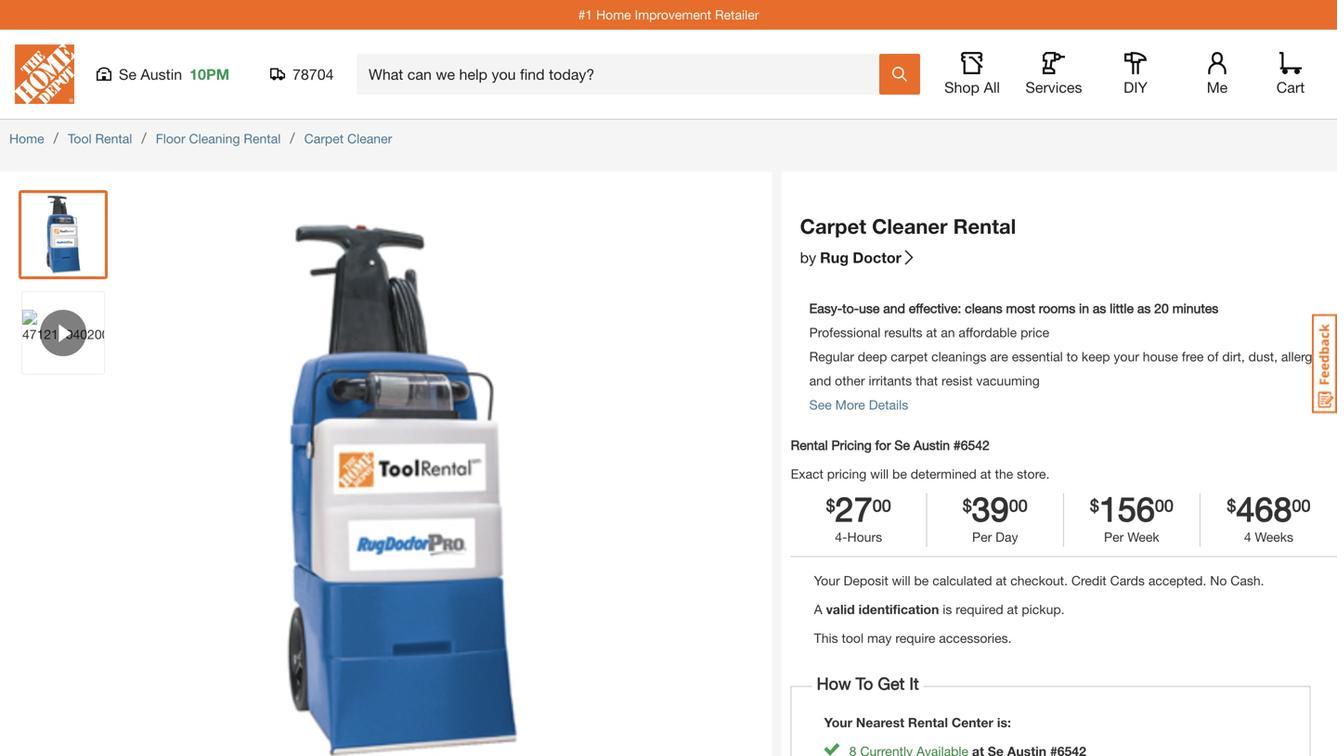 Task type: locate. For each thing, give the bounding box(es) containing it.
1 vertical spatial your
[[824, 716, 852, 731]]

1 vertical spatial austin
[[914, 438, 950, 453]]

in
[[1079, 301, 1089, 316]]

39 dollars and 00 cents element containing $
[[963, 494, 972, 525]]

carpet
[[304, 131, 344, 146], [800, 214, 866, 239]]

1 horizontal spatial as
[[1137, 301, 1151, 316]]

1 per from the left
[[972, 530, 992, 545]]

1 horizontal spatial carpet
[[800, 214, 866, 239]]

carpet up rug
[[800, 214, 866, 239]]

will up identification
[[892, 574, 911, 589]]

468 dollars and 00 cents element
[[1201, 489, 1337, 529], [1236, 489, 1292, 529], [1227, 494, 1236, 525], [1292, 494, 1311, 525]]

your for your deposit will be calculated at checkout. credit cards accepted. no cash.
[[814, 574, 840, 589]]

austin left 10pm
[[141, 65, 182, 83]]

feedback link image
[[1312, 314, 1337, 414]]

2 $ from the left
[[963, 496, 972, 516]]

rental pricing for se austin # 6542
[[791, 438, 990, 453]]

1 vertical spatial be
[[914, 574, 929, 589]]

$ inside $ 39 00
[[963, 496, 972, 516]]

carpet
[[891, 349, 928, 364]]

keep
[[1082, 349, 1110, 364]]

$ inside $ 156 00
[[1090, 496, 1099, 516]]

tool
[[68, 131, 92, 146]]

your down how
[[824, 716, 852, 731]]

0 vertical spatial cleaner
[[347, 131, 392, 146]]

0 vertical spatial home
[[596, 7, 631, 22]]

4-hours
[[835, 530, 882, 545]]

dust,
[[1249, 349, 1278, 364]]

rental for your nearest rental center is:
[[908, 716, 948, 731]]

#1 home improvement retailer
[[578, 7, 759, 22]]

exact pricing will be determined at the store.
[[791, 467, 1050, 482]]

are
[[990, 349, 1008, 364]]

an
[[941, 325, 955, 340]]

essential
[[1012, 349, 1063, 364]]

me
[[1207, 78, 1228, 96]]

at left the
[[980, 467, 991, 482]]

tool rental
[[68, 131, 132, 146]]

a valid identification is required at pickup.
[[814, 602, 1065, 618]]

6542
[[961, 438, 990, 453]]

require
[[895, 631, 935, 647]]

$ for 468
[[1227, 496, 1236, 516]]

1 horizontal spatial be
[[914, 574, 929, 589]]

00 up day
[[1009, 496, 1028, 516]]

floor cleaning rental
[[156, 131, 281, 146]]

required
[[956, 602, 1004, 618]]

0 vertical spatial carpet
[[304, 131, 344, 146]]

see
[[809, 397, 832, 413]]

0 horizontal spatial be
[[892, 467, 907, 482]]

at left an
[[926, 325, 937, 340]]

00 inside $ 468 00
[[1292, 496, 1311, 516]]

$ for 39
[[963, 496, 972, 516]]

1 vertical spatial carpet
[[800, 214, 866, 239]]

4 $ from the left
[[1227, 496, 1236, 516]]

is
[[943, 602, 952, 618]]

home right #1
[[596, 7, 631, 22]]

00 for 39
[[1009, 496, 1028, 516]]

$ inside $ 468 00
[[1227, 496, 1236, 516]]

se up 'tool rental' link
[[119, 65, 136, 83]]

austin
[[141, 65, 182, 83], [914, 438, 950, 453]]

per left week
[[1104, 530, 1124, 545]]

as left 20 at right
[[1137, 301, 1151, 316]]

0 horizontal spatial cleaner
[[347, 131, 392, 146]]

services
[[1026, 78, 1082, 96]]

00 up hours
[[873, 496, 891, 516]]

hours
[[847, 530, 882, 545]]

at up required
[[996, 574, 1007, 589]]

00 up week
[[1155, 496, 1174, 516]]

$ for 27
[[826, 496, 835, 516]]

se right for
[[895, 438, 910, 453]]

will
[[870, 467, 889, 482], [892, 574, 911, 589]]

rug
[[820, 249, 849, 267]]

to
[[856, 674, 873, 694]]

0 horizontal spatial carpet
[[304, 131, 344, 146]]

it
[[909, 674, 919, 694]]

be down the rental pricing for se austin # 6542
[[892, 467, 907, 482]]

$
[[826, 496, 835, 516], [963, 496, 972, 516], [1090, 496, 1099, 516], [1227, 496, 1236, 516]]

carpet down 78704
[[304, 131, 344, 146]]

cash.
[[1231, 574, 1264, 589]]

3 00 from the left
[[1155, 496, 1174, 516]]

1 vertical spatial will
[[892, 574, 911, 589]]

0 horizontal spatial will
[[870, 467, 889, 482]]

checkout.
[[1011, 574, 1068, 589]]

#
[[954, 438, 961, 453]]

1 horizontal spatial home
[[596, 7, 631, 22]]

4 weeks
[[1244, 530, 1294, 545]]

home left tool at the left top
[[9, 131, 44, 146]]

1 vertical spatial cleaner
[[872, 214, 948, 239]]

your
[[814, 574, 840, 589], [824, 716, 852, 731]]

your for your nearest rental center is:
[[824, 716, 852, 731]]

per left day
[[972, 530, 992, 545]]

carpet cleaner
[[304, 131, 392, 146]]

1 horizontal spatial will
[[892, 574, 911, 589]]

0 horizontal spatial home
[[9, 131, 44, 146]]

cart
[[1277, 78, 1305, 96]]

shop all button
[[943, 52, 1002, 97]]

by
[[800, 249, 816, 267]]

free
[[1182, 349, 1204, 364]]

as right in in the top of the page
[[1093, 301, 1106, 316]]

your nearest rental center is:
[[824, 716, 1011, 731]]

0 vertical spatial your
[[814, 574, 840, 589]]

per day
[[972, 530, 1018, 545]]

2 00 from the left
[[1009, 496, 1028, 516]]

per for 39
[[972, 530, 992, 545]]

cleans
[[965, 301, 1003, 316]]

0 horizontal spatial as
[[1093, 301, 1106, 316]]

0 vertical spatial se
[[119, 65, 136, 83]]

pricing
[[832, 438, 872, 453]]

0 vertical spatial austin
[[141, 65, 182, 83]]

cleaning
[[189, 131, 240, 146]]

$ for 156
[[1090, 496, 1099, 516]]

be up a valid identification is required at pickup.
[[914, 574, 929, 589]]

and up see
[[809, 373, 831, 389]]

tool rental link
[[68, 131, 132, 146]]

39 dollars and 00 cents element
[[927, 489, 1063, 529], [972, 489, 1009, 529], [963, 494, 972, 525], [1009, 494, 1028, 525]]

home
[[596, 7, 631, 22], [9, 131, 44, 146]]

for
[[875, 438, 891, 453]]

rental up cleans
[[953, 214, 1016, 239]]

effective:
[[909, 301, 961, 316]]

house
[[1143, 349, 1178, 364]]

and right use
[[883, 301, 905, 316]]

the home depot logo image
[[15, 45, 74, 104]]

00 inside $ 39 00
[[1009, 496, 1028, 516]]

10pm
[[190, 65, 230, 83]]

1 horizontal spatial per
[[1104, 530, 1124, 545]]

regular
[[809, 349, 854, 364]]

4
[[1244, 530, 1251, 545]]

0 vertical spatial be
[[892, 467, 907, 482]]

pricing
[[827, 467, 867, 482]]

0 horizontal spatial per
[[972, 530, 992, 545]]

00 inside $ 27 00
[[873, 496, 891, 516]]

use
[[859, 301, 880, 316]]

se
[[119, 65, 136, 83], [895, 438, 910, 453]]

austin left #
[[914, 438, 950, 453]]

1 horizontal spatial cleaner
[[872, 214, 948, 239]]

156
[[1099, 489, 1155, 529]]

156 dollars and 00 cents element
[[1064, 489, 1200, 529], [1099, 489, 1155, 529], [1090, 494, 1099, 525], [1155, 494, 1174, 525]]

1 vertical spatial home
[[9, 131, 44, 146]]

00 up weeks
[[1292, 496, 1311, 516]]

1 00 from the left
[[873, 496, 891, 516]]

at for calculated
[[996, 574, 1007, 589]]

0 vertical spatial will
[[870, 467, 889, 482]]

1 horizontal spatial and
[[883, 301, 905, 316]]

1 $ from the left
[[826, 496, 835, 516]]

2 per from the left
[[1104, 530, 1124, 545]]

a
[[814, 602, 823, 618]]

3 $ from the left
[[1090, 496, 1099, 516]]

at for determined
[[980, 467, 991, 482]]

shop
[[944, 78, 980, 96]]

rental for floor cleaning rental
[[244, 131, 281, 146]]

27 dollars and 00 cents element
[[791, 489, 927, 529], [835, 489, 873, 529], [826, 494, 835, 525], [873, 494, 891, 525]]

rental down it
[[908, 716, 948, 731]]

0 horizontal spatial and
[[809, 373, 831, 389]]

at left pickup.
[[1007, 602, 1018, 618]]

improvement
[[635, 7, 711, 22]]

no
[[1210, 574, 1227, 589]]

will down for
[[870, 467, 889, 482]]

cleaner
[[347, 131, 392, 146], [872, 214, 948, 239]]

deposit
[[844, 574, 888, 589]]

4 00 from the left
[[1292, 496, 1311, 516]]

to-
[[842, 301, 859, 316]]

other
[[835, 373, 865, 389]]

rental right cleaning
[[244, 131, 281, 146]]

your up a
[[814, 574, 840, 589]]

1 vertical spatial se
[[895, 438, 910, 453]]

all
[[984, 78, 1000, 96]]

dirt,
[[1222, 349, 1245, 364]]

00 inside $ 156 00
[[1155, 496, 1174, 516]]

$ inside $ 27 00
[[826, 496, 835, 516]]

week
[[1128, 530, 1160, 545]]

0 vertical spatial and
[[883, 301, 905, 316]]

00 for 27
[[873, 496, 891, 516]]



Task type: describe. For each thing, give the bounding box(es) containing it.
rug doctor
[[820, 249, 902, 267]]

cart link
[[1270, 52, 1311, 97]]

156 dollars and 00 cents element containing $
[[1090, 494, 1099, 525]]

0 horizontal spatial austin
[[141, 65, 182, 83]]

4-
[[835, 530, 847, 545]]

per week
[[1104, 530, 1160, 545]]

20
[[1155, 301, 1169, 316]]

pickup.
[[1022, 602, 1065, 618]]

rooms
[[1039, 301, 1076, 316]]

39
[[972, 489, 1009, 529]]

how
[[817, 674, 851, 694]]

at inside easy-to-use and effective: cleans most rooms in as little as 20 minutes professional results at an affordable price regular deep carpet cleanings are essential to keep your house free of dirt, dust, allergens and other irritants that resist vacuuming see more details
[[926, 325, 937, 340]]

per for 156
[[1104, 530, 1124, 545]]

be for determined
[[892, 467, 907, 482]]

1 horizontal spatial austin
[[914, 438, 950, 453]]

your deposit will be calculated at checkout. credit cards accepted. no cash.
[[814, 574, 1264, 589]]

services button
[[1024, 52, 1084, 97]]

may
[[867, 631, 892, 647]]

details
[[869, 397, 908, 413]]

vacuuming
[[976, 373, 1040, 389]]

468 dollars and 00 cents element containing 00
[[1292, 494, 1311, 525]]

cleaner for carpet cleaner rental
[[872, 214, 948, 239]]

carpet cleaner rental
[[800, 214, 1016, 239]]

1 horizontal spatial se
[[895, 438, 910, 453]]

$ 156 00
[[1090, 489, 1174, 529]]

is:
[[997, 716, 1011, 731]]

rental right tool at the left top
[[95, 131, 132, 146]]

468 dollars and 00 cents element containing $
[[1227, 494, 1236, 525]]

#1
[[578, 7, 593, 22]]

nearest
[[856, 716, 905, 731]]

day
[[996, 530, 1018, 545]]

easy-
[[809, 301, 842, 316]]

deep
[[858, 349, 887, 364]]

retailer
[[715, 7, 759, 22]]

39 dollars and 00 cents element containing 00
[[1009, 494, 1028, 525]]

this tool may require accessories.
[[814, 631, 1012, 647]]

more
[[835, 397, 865, 413]]

will for pricing
[[870, 467, 889, 482]]

allergens
[[1281, 349, 1333, 364]]

determined
[[911, 467, 977, 482]]

4712140402001 image
[[22, 310, 104, 357]]

valid
[[826, 602, 855, 618]]

00 for 468
[[1292, 496, 1311, 516]]

results
[[884, 325, 923, 340]]

What can we help you find today? search field
[[369, 55, 878, 94]]

center
[[952, 716, 994, 731]]

78704
[[293, 65, 334, 83]]

carpet cleaner link
[[304, 131, 392, 146]]

27 dollars and 00 cents element containing 00
[[873, 494, 891, 525]]

store.
[[1017, 467, 1050, 482]]

to
[[1067, 349, 1078, 364]]

at for required
[[1007, 602, 1018, 618]]

tool
[[842, 631, 864, 647]]

most
[[1006, 301, 1035, 316]]

of
[[1207, 349, 1219, 364]]

shop all
[[944, 78, 1000, 96]]

me button
[[1188, 52, 1247, 97]]

rental up exact
[[791, 438, 828, 453]]

fs cc rc carpetcleaner large 1 a.0 image
[[22, 194, 104, 276]]

cards
[[1110, 574, 1145, 589]]

carpet for carpet cleaner rental
[[800, 214, 866, 239]]

get
[[878, 674, 905, 694]]

see more details link
[[809, 397, 908, 413]]

your
[[1114, 349, 1139, 364]]

27 dollars and 00 cents element containing $
[[826, 494, 835, 525]]

1 as from the left
[[1093, 301, 1106, 316]]

be for calculated
[[914, 574, 929, 589]]

carpet for carpet cleaner
[[304, 131, 344, 146]]

diy
[[1124, 78, 1148, 96]]

calculated
[[933, 574, 992, 589]]

weeks
[[1255, 530, 1294, 545]]

0 horizontal spatial se
[[119, 65, 136, 83]]

floor
[[156, 131, 185, 146]]

the
[[995, 467, 1013, 482]]

this
[[814, 631, 838, 647]]

cleanings
[[932, 349, 987, 364]]

professional
[[809, 325, 881, 340]]

rental for carpet cleaner rental
[[953, 214, 1016, 239]]

2 as from the left
[[1137, 301, 1151, 316]]

156 dollars and 00 cents element containing 00
[[1155, 494, 1174, 525]]

exact
[[791, 467, 824, 482]]

1 vertical spatial and
[[809, 373, 831, 389]]

identification
[[859, 602, 939, 618]]

78704 button
[[270, 65, 334, 84]]

credit
[[1071, 574, 1107, 589]]

00 for 156
[[1155, 496, 1174, 516]]

accepted.
[[1149, 574, 1207, 589]]

minutes
[[1173, 301, 1219, 316]]

that
[[916, 373, 938, 389]]

cleaner for carpet cleaner
[[347, 131, 392, 146]]

affordable
[[959, 325, 1017, 340]]

little
[[1110, 301, 1134, 316]]

468
[[1236, 489, 1292, 529]]

accessories.
[[939, 631, 1012, 647]]

will for deposit
[[892, 574, 911, 589]]

floor cleaning rental link
[[156, 131, 281, 146]]

irritants
[[869, 373, 912, 389]]



Task type: vqa. For each thing, say whether or not it's contained in the screenshot.
Model# 9998
no



